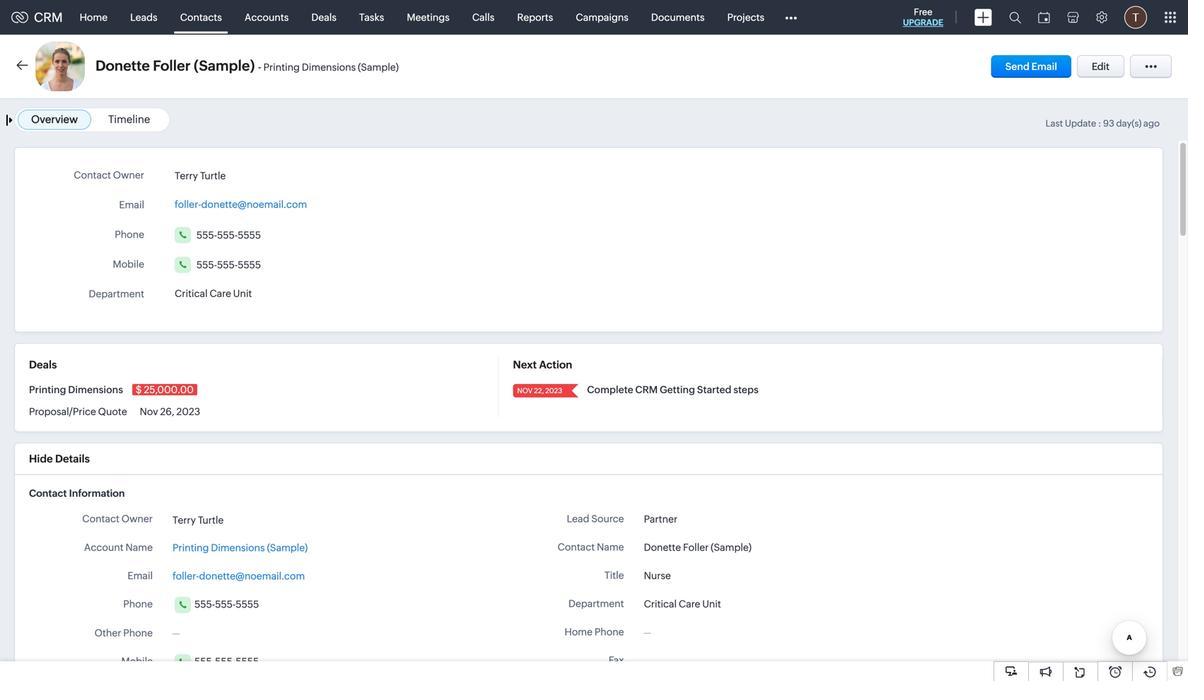 Task type: vqa. For each thing, say whether or not it's contained in the screenshot.
the leftmost Foller
yes



Task type: describe. For each thing, give the bounding box(es) containing it.
complete crm getting started steps
[[587, 384, 759, 396]]

contact down lead
[[558, 542, 595, 553]]

$ 25,000.00
[[136, 384, 194, 396]]

accounts link
[[233, 0, 300, 34]]

tasks
[[359, 12, 384, 23]]

1 vertical spatial critical
[[644, 599, 677, 610]]

0 vertical spatial crm
[[34, 10, 63, 25]]

0 vertical spatial foller-donette@noemail.com
[[175, 199, 307, 210]]

donette@noemail.com for bottom foller-donette@noemail.com link
[[199, 571, 305, 582]]

update
[[1066, 118, 1097, 129]]

ago
[[1144, 118, 1161, 129]]

accounts
[[245, 12, 289, 23]]

account
[[84, 542, 124, 553]]

leads
[[130, 12, 158, 23]]

campaigns
[[576, 12, 629, 23]]

complete crm getting started steps link
[[587, 384, 759, 396]]

fax
[[609, 655, 624, 666]]

lead
[[567, 513, 590, 525]]

donette foller (sample)
[[644, 542, 752, 553]]

1 vertical spatial unit
[[703, 599, 722, 610]]

owner for email
[[113, 169, 144, 181]]

search element
[[1001, 0, 1030, 35]]

deals inside 'link'
[[312, 12, 337, 23]]

printing inside donette foller (sample) - printing dimensions (sample)
[[264, 62, 300, 73]]

title
[[605, 570, 624, 581]]

documents link
[[640, 0, 716, 34]]

1 horizontal spatial care
[[679, 599, 701, 610]]

meetings link
[[396, 0, 461, 34]]

donette foller (sample) - printing dimensions (sample)
[[96, 58, 399, 74]]

day(s)
[[1117, 118, 1142, 129]]

details
[[55, 453, 90, 465]]

0 vertical spatial mobile
[[113, 259, 144, 270]]

(sample) inside donette foller (sample) - printing dimensions (sample)
[[358, 62, 399, 73]]

quote
[[98, 406, 127, 418]]

home link
[[68, 0, 119, 34]]

home for home phone
[[565, 627, 593, 638]]

turtle for donette@noemail.com
[[200, 170, 226, 181]]

overview
[[31, 113, 78, 126]]

1 vertical spatial email
[[119, 199, 144, 211]]

partner
[[644, 514, 678, 525]]

getting
[[660, 384, 696, 396]]

dimensions for printing dimensions (sample)
[[211, 542, 265, 554]]

contact down 'hide'
[[29, 488, 67, 499]]

meetings
[[407, 12, 450, 23]]

1 vertical spatial crm
[[636, 384, 658, 396]]

hide details
[[29, 453, 90, 465]]

action
[[539, 359, 573, 371]]

home for home
[[80, 12, 108, 23]]

0 horizontal spatial department
[[89, 288, 144, 300]]

2023 for nov 22, 2023
[[546, 387, 563, 395]]

account name
[[84, 542, 153, 553]]

0 horizontal spatial critical
[[175, 288, 208, 299]]

1 vertical spatial printing dimensions (sample) link
[[173, 541, 308, 555]]

send
[[1006, 61, 1030, 72]]

name for account name
[[126, 542, 153, 553]]

calendar image
[[1039, 12, 1051, 23]]

send email
[[1006, 61, 1058, 72]]

0 vertical spatial care
[[210, 288, 231, 299]]

send email button
[[992, 55, 1072, 78]]

nov 26, 2023
[[140, 406, 200, 418]]

contact information
[[29, 488, 125, 499]]

next action
[[513, 359, 573, 371]]

0 horizontal spatial deals
[[29, 359, 57, 371]]

last
[[1046, 118, 1064, 129]]

profile image
[[1125, 6, 1148, 29]]

other
[[95, 628, 121, 639]]

proposal/price quote
[[29, 406, 129, 418]]

$
[[136, 384, 142, 396]]

complete
[[587, 384, 634, 396]]

last update : 93 day(s) ago
[[1046, 118, 1161, 129]]

22,
[[534, 387, 544, 395]]

donette@noemail.com for topmost foller-donette@noemail.com link
[[201, 199, 307, 210]]

edit button
[[1078, 55, 1125, 78]]

printing for printing dimensions (sample)
[[173, 542, 209, 554]]

1 vertical spatial foller-donette@noemail.com
[[173, 571, 305, 582]]

documents
[[652, 12, 705, 23]]

0 vertical spatial foller-donette@noemail.com link
[[175, 195, 307, 210]]

information
[[69, 488, 125, 499]]

terry for foller-donette@noemail.com
[[175, 170, 198, 181]]

campaigns link
[[565, 0, 640, 34]]

source
[[592, 513, 624, 525]]

1 vertical spatial foller-
[[173, 571, 199, 582]]

hide
[[29, 453, 53, 465]]

0 vertical spatial printing dimensions (sample) link
[[264, 61, 399, 73]]

other phone
[[95, 628, 153, 639]]

steps
[[734, 384, 759, 396]]

proposal/price
[[29, 406, 96, 418]]

(sample) for donette foller (sample) - printing dimensions (sample)
[[194, 58, 255, 74]]

overview link
[[31, 113, 78, 126]]

contact down "information"
[[82, 513, 120, 525]]

26,
[[160, 406, 174, 418]]

free upgrade
[[904, 7, 944, 27]]

printing dimensions link
[[29, 384, 125, 396]]

2 vertical spatial email
[[128, 570, 153, 582]]



Task type: locate. For each thing, give the bounding box(es) containing it.
tasks link
[[348, 0, 396, 34]]

-
[[258, 61, 261, 73]]

email
[[1032, 61, 1058, 72], [119, 199, 144, 211], [128, 570, 153, 582]]

contact owner for email
[[74, 169, 144, 181]]

unit
[[233, 288, 252, 299], [703, 599, 722, 610]]

upgrade
[[904, 18, 944, 27]]

started
[[697, 384, 732, 396]]

0 vertical spatial foller-
[[175, 199, 201, 210]]

0 vertical spatial department
[[89, 288, 144, 300]]

0 vertical spatial donette@noemail.com
[[201, 199, 307, 210]]

nov 22, 2023
[[518, 387, 563, 395]]

owner up account name
[[122, 513, 153, 525]]

projects link
[[716, 0, 776, 34]]

deals left tasks link
[[312, 12, 337, 23]]

mobile
[[113, 259, 144, 270], [121, 656, 153, 667]]

owner down timeline link
[[113, 169, 144, 181]]

1 vertical spatial care
[[679, 599, 701, 610]]

0 vertical spatial owner
[[113, 169, 144, 181]]

0 vertical spatial home
[[80, 12, 108, 23]]

0 vertical spatial contact owner
[[74, 169, 144, 181]]

foller
[[153, 58, 191, 74], [683, 542, 709, 553]]

terry turtle for printing
[[173, 515, 224, 526]]

0 horizontal spatial care
[[210, 288, 231, 299]]

critical care unit
[[175, 288, 252, 299], [644, 599, 722, 610]]

care
[[210, 288, 231, 299], [679, 599, 701, 610]]

0 horizontal spatial dimensions
[[68, 384, 123, 396]]

1 vertical spatial terry
[[173, 515, 196, 526]]

1 horizontal spatial printing
[[173, 542, 209, 554]]

555-
[[197, 230, 217, 241], [217, 230, 238, 241], [197, 259, 217, 271], [217, 259, 238, 271], [195, 599, 215, 610], [215, 599, 236, 610], [195, 656, 215, 668], [215, 656, 236, 668]]

0 horizontal spatial foller
[[153, 58, 191, 74]]

nov left 26,
[[140, 406, 158, 418]]

crm link
[[11, 10, 63, 25]]

0 vertical spatial printing
[[264, 62, 300, 73]]

nov for nov 22, 2023
[[518, 387, 533, 395]]

(sample)
[[194, 58, 255, 74], [358, 62, 399, 73], [711, 542, 752, 553], [267, 542, 308, 554]]

93
[[1104, 118, 1115, 129]]

1 horizontal spatial nov
[[518, 387, 533, 395]]

1 vertical spatial owner
[[122, 513, 153, 525]]

0 vertical spatial 2023
[[546, 387, 563, 395]]

1 vertical spatial contact owner
[[82, 513, 153, 525]]

25,000.00
[[144, 384, 194, 396]]

contact owner for account name
[[82, 513, 153, 525]]

calls
[[472, 12, 495, 23]]

foller-donette@noemail.com
[[175, 199, 307, 210], [173, 571, 305, 582]]

1 vertical spatial printing
[[29, 384, 66, 396]]

nov left the 22,
[[518, 387, 533, 395]]

1 vertical spatial donette@noemail.com
[[199, 571, 305, 582]]

home phone
[[565, 627, 624, 638]]

phone
[[115, 229, 144, 240], [123, 599, 153, 610], [595, 627, 624, 638], [123, 628, 153, 639]]

0 vertical spatial critical
[[175, 288, 208, 299]]

reports
[[517, 12, 554, 23]]

email inside send email button
[[1032, 61, 1058, 72]]

nov
[[518, 387, 533, 395], [140, 406, 158, 418]]

printing dimensions
[[29, 384, 125, 396]]

0 vertical spatial donette
[[96, 58, 150, 74]]

0 vertical spatial dimensions
[[302, 62, 356, 73]]

dimensions for printing dimensions
[[68, 384, 123, 396]]

contact owner down timeline link
[[74, 169, 144, 181]]

contact owner up account name
[[82, 513, 153, 525]]

donette down leads link
[[96, 58, 150, 74]]

0 horizontal spatial unit
[[233, 288, 252, 299]]

0 vertical spatial unit
[[233, 288, 252, 299]]

reports link
[[506, 0, 565, 34]]

timeline
[[108, 113, 150, 126]]

0 vertical spatial deals
[[312, 12, 337, 23]]

0 horizontal spatial critical care unit
[[175, 288, 252, 299]]

contact
[[74, 169, 111, 181], [29, 488, 67, 499], [82, 513, 120, 525], [558, 542, 595, 553]]

0 vertical spatial terry turtle
[[175, 170, 226, 181]]

1 horizontal spatial crm
[[636, 384, 658, 396]]

1 horizontal spatial critical care unit
[[644, 599, 722, 610]]

(sample) for donette foller (sample)
[[711, 542, 752, 553]]

(sample) for printing dimensions (sample)
[[267, 542, 308, 554]]

2023 right the 22,
[[546, 387, 563, 395]]

1 horizontal spatial 2023
[[546, 387, 563, 395]]

timeline link
[[108, 113, 150, 126]]

foller for donette foller (sample) - printing dimensions (sample)
[[153, 58, 191, 74]]

free
[[914, 7, 933, 17]]

0 horizontal spatial nov
[[140, 406, 158, 418]]

1 horizontal spatial deals
[[312, 12, 337, 23]]

crm
[[34, 10, 63, 25], [636, 384, 658, 396]]

critical
[[175, 288, 208, 299], [644, 599, 677, 610]]

nurse
[[644, 570, 671, 582]]

2023 for nov 26, 2023
[[176, 406, 200, 418]]

2 horizontal spatial dimensions
[[302, 62, 356, 73]]

terry turtle for foller-
[[175, 170, 226, 181]]

1 vertical spatial department
[[569, 598, 624, 610]]

logo image
[[11, 12, 28, 23]]

2023
[[546, 387, 563, 395], [176, 406, 200, 418]]

printing dimensions (sample) link
[[264, 61, 399, 73], [173, 541, 308, 555]]

crm left getting
[[636, 384, 658, 396]]

turtle
[[200, 170, 226, 181], [198, 515, 224, 526]]

name down source at the bottom
[[597, 542, 624, 553]]

lead source
[[567, 513, 624, 525]]

Other Modules field
[[776, 6, 807, 29]]

terry for printing dimensions (sample)
[[173, 515, 196, 526]]

1 vertical spatial foller
[[683, 542, 709, 553]]

printing dimensions (sample)
[[173, 542, 308, 554]]

1 vertical spatial mobile
[[121, 656, 153, 667]]

terry
[[175, 170, 198, 181], [173, 515, 196, 526]]

1 horizontal spatial donette
[[644, 542, 681, 553]]

1 vertical spatial 2023
[[176, 406, 200, 418]]

name
[[597, 542, 624, 553], [126, 542, 153, 553]]

0 vertical spatial critical care unit
[[175, 288, 252, 299]]

1 vertical spatial terry turtle
[[173, 515, 224, 526]]

nov for nov 26, 2023
[[140, 406, 158, 418]]

1 horizontal spatial name
[[597, 542, 624, 553]]

department
[[89, 288, 144, 300], [569, 598, 624, 610]]

1 horizontal spatial home
[[565, 627, 593, 638]]

donette for donette foller (sample) - printing dimensions (sample)
[[96, 58, 150, 74]]

0 horizontal spatial donette
[[96, 58, 150, 74]]

5555
[[238, 230, 261, 241], [238, 259, 261, 271], [236, 599, 259, 610], [236, 656, 259, 668]]

dimensions
[[302, 62, 356, 73], [68, 384, 123, 396], [211, 542, 265, 554]]

1 vertical spatial dimensions
[[68, 384, 123, 396]]

1 vertical spatial critical care unit
[[644, 599, 722, 610]]

contacts link
[[169, 0, 233, 34]]

search image
[[1010, 11, 1022, 23]]

0 vertical spatial email
[[1032, 61, 1058, 72]]

turtle for dimensions
[[198, 515, 224, 526]]

terry turtle
[[175, 170, 226, 181], [173, 515, 224, 526]]

0 horizontal spatial crm
[[34, 10, 63, 25]]

create menu image
[[975, 9, 993, 26]]

0 vertical spatial foller
[[153, 58, 191, 74]]

donette for donette foller (sample)
[[644, 542, 681, 553]]

1 horizontal spatial department
[[569, 598, 624, 610]]

1 horizontal spatial critical
[[644, 599, 677, 610]]

home
[[80, 12, 108, 23], [565, 627, 593, 638]]

next
[[513, 359, 537, 371]]

2 vertical spatial dimensions
[[211, 542, 265, 554]]

2023 right 26,
[[176, 406, 200, 418]]

donette@noemail.com
[[201, 199, 307, 210], [199, 571, 305, 582]]

1 horizontal spatial dimensions
[[211, 542, 265, 554]]

0 horizontal spatial name
[[126, 542, 153, 553]]

0 vertical spatial nov
[[518, 387, 533, 395]]

crm right logo
[[34, 10, 63, 25]]

0 vertical spatial turtle
[[200, 170, 226, 181]]

deals link
[[300, 0, 348, 34]]

1 vertical spatial home
[[565, 627, 593, 638]]

1 vertical spatial turtle
[[198, 515, 224, 526]]

0 horizontal spatial 2023
[[176, 406, 200, 418]]

name right account
[[126, 542, 153, 553]]

555-555-5555
[[197, 230, 261, 241], [197, 259, 261, 271], [195, 599, 259, 610], [195, 656, 259, 668]]

edit
[[1093, 61, 1110, 72]]

0 horizontal spatial home
[[80, 12, 108, 23]]

2 name from the left
[[126, 542, 153, 553]]

owner for account name
[[122, 513, 153, 525]]

contact down timeline
[[74, 169, 111, 181]]

hide details link
[[29, 453, 90, 465]]

name for contact name
[[597, 542, 624, 553]]

foller for donette foller (sample)
[[683, 542, 709, 553]]

1 horizontal spatial unit
[[703, 599, 722, 610]]

projects
[[728, 12, 765, 23]]

donette down 'partner'
[[644, 542, 681, 553]]

deals
[[312, 12, 337, 23], [29, 359, 57, 371]]

deals up the printing dimensions at the left of the page
[[29, 359, 57, 371]]

0 vertical spatial terry
[[175, 170, 198, 181]]

2 horizontal spatial printing
[[264, 62, 300, 73]]

contact name
[[558, 542, 624, 553]]

1 name from the left
[[597, 542, 624, 553]]

1 vertical spatial deals
[[29, 359, 57, 371]]

1 vertical spatial foller-donette@noemail.com link
[[173, 569, 305, 584]]

contacts
[[180, 12, 222, 23]]

dimensions inside donette foller (sample) - printing dimensions (sample)
[[302, 62, 356, 73]]

1 vertical spatial donette
[[644, 542, 681, 553]]

0 horizontal spatial printing
[[29, 384, 66, 396]]

calls link
[[461, 0, 506, 34]]

1 horizontal spatial foller
[[683, 542, 709, 553]]

printing for printing dimensions
[[29, 384, 66, 396]]

profile element
[[1117, 0, 1156, 34]]

:
[[1099, 118, 1102, 129]]

create menu element
[[967, 0, 1001, 34]]

leads link
[[119, 0, 169, 34]]

1 vertical spatial nov
[[140, 406, 158, 418]]

printing
[[264, 62, 300, 73], [29, 384, 66, 396], [173, 542, 209, 554]]

2 vertical spatial printing
[[173, 542, 209, 554]]



